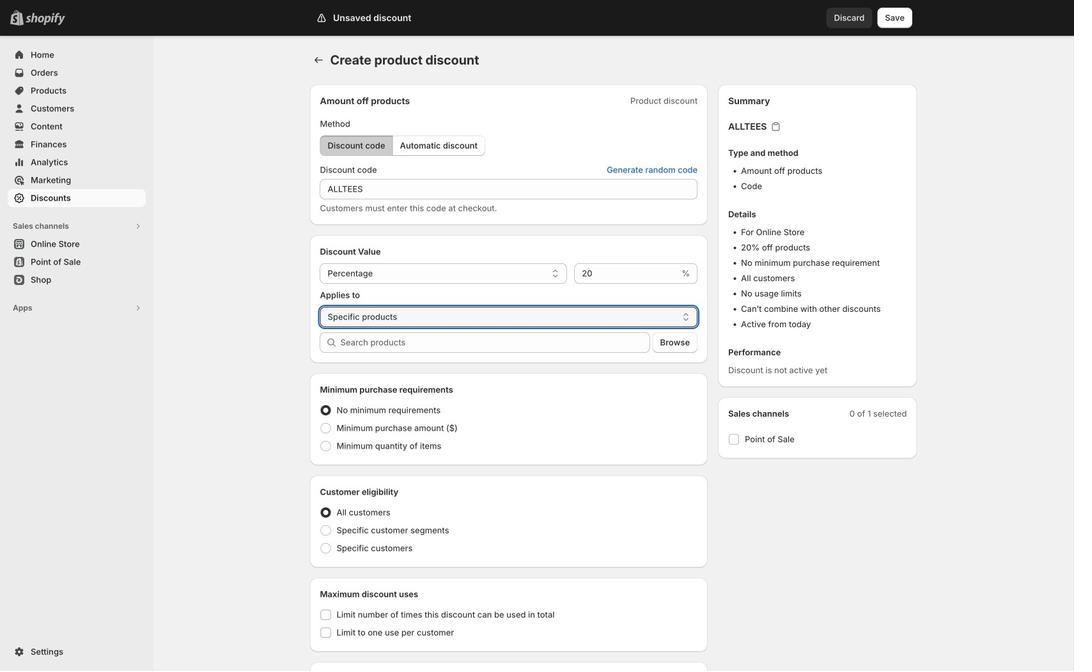 Task type: locate. For each thing, give the bounding box(es) containing it.
None text field
[[320, 179, 698, 199], [574, 263, 679, 284], [320, 179, 698, 199], [574, 263, 679, 284]]

shopify image
[[26, 13, 65, 25]]



Task type: vqa. For each thing, say whether or not it's contained in the screenshot.
TEXT BOX
yes



Task type: describe. For each thing, give the bounding box(es) containing it.
Search products text field
[[340, 332, 650, 353]]



